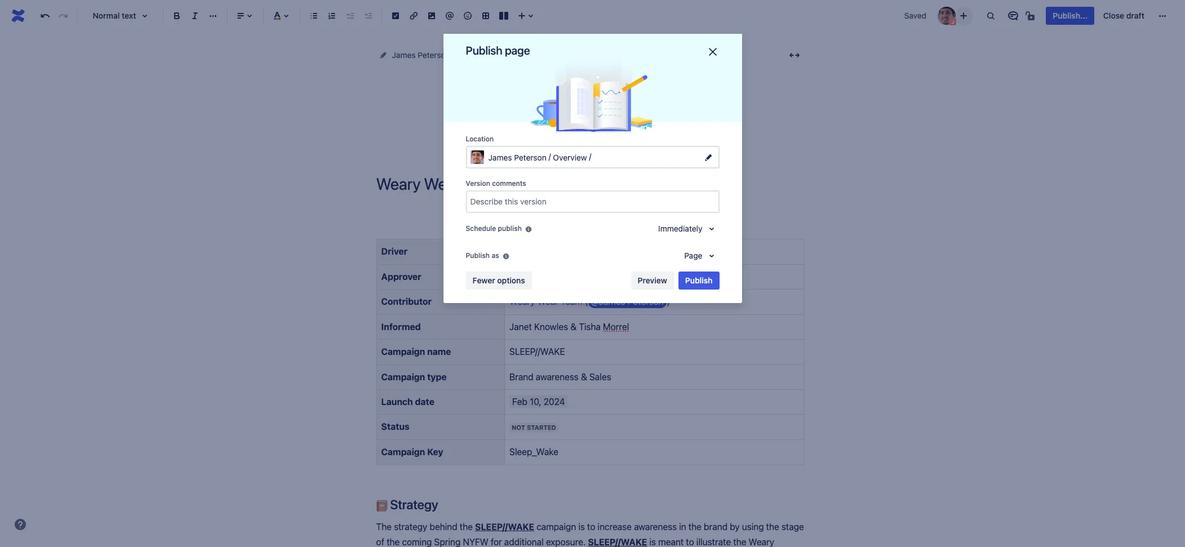 Task type: vqa. For each thing, say whether or not it's contained in the screenshot.


Task type: locate. For each thing, give the bounding box(es) containing it.
1 horizontal spatial james
[[488, 153, 512, 162]]

james for james peterson
[[392, 50, 416, 60]]

campaign for campaign type
[[381, 372, 425, 382]]

0 vertical spatial publish
[[466, 44, 502, 57]]

strategy
[[387, 497, 438, 512]]

1 horizontal spatial nyfw
[[600, 50, 623, 60]]

campaign name
[[381, 347, 451, 357]]

Main content area, start typing to enter text. text field
[[369, 210, 811, 547]]

feb 10, 2024
[[512, 397, 565, 407]]

peterson down 'add image, video, or file'
[[418, 50, 450, 60]]

0 vertical spatial james
[[392, 50, 416, 60]]

1 vertical spatial overview
[[553, 153, 587, 162]]

1 horizontal spatial overview
[[553, 153, 587, 162]]

1 vertical spatial weary
[[509, 297, 535, 307]]

peterson inside james peterson / overview /
[[514, 153, 546, 162]]

action item image
[[389, 9, 402, 23]]

1 horizontal spatial wear
[[579, 50, 598, 60]]

james peterson image
[[938, 7, 956, 25]]

0 horizontal spatial /
[[549, 152, 551, 161]]

0 vertical spatial wear
[[579, 50, 598, 60]]

james peterson
[[392, 50, 450, 60]]

wear left the team
[[537, 297, 558, 307]]

james inside james peterson / overview /
[[488, 153, 512, 162]]

move this page image
[[378, 51, 387, 60]]

:notebook_with_decorative_cover: image
[[376, 501, 387, 512], [376, 501, 387, 512]]

informed
[[381, 322, 421, 332]]

increase
[[598, 522, 632, 532]]

edit page location image
[[701, 150, 715, 164]]

wyatt
[[544, 272, 568, 282]]

campaign key
[[381, 447, 443, 457]]

1 vertical spatial &
[[581, 372, 587, 382]]

0 vertical spatial nyfw
[[600, 50, 623, 60]]

& for sales
[[581, 372, 587, 382]]

1 vertical spatial publish
[[466, 251, 490, 260]]

behind
[[430, 522, 457, 532]]

nyfw left "ad"
[[600, 50, 623, 60]]

0 horizontal spatial wear
[[537, 297, 558, 307]]

1 horizontal spatial &
[[581, 372, 587, 382]]

publish
[[466, 44, 502, 57], [466, 251, 490, 260], [685, 276, 713, 285]]

1 horizontal spatial /
[[589, 152, 591, 161]]

Give this page a title text field
[[376, 175, 804, 193]]

strategy
[[394, 522, 427, 532]]

3 campaign from the top
[[381, 447, 425, 457]]

publishing as a blog will move your content to the blog section of the selected space image
[[501, 252, 510, 261]]

brand
[[704, 522, 727, 532]]

james up the version comments
[[488, 153, 512, 162]]

weary
[[554, 50, 577, 60], [509, 297, 535, 307]]

weary down options
[[509, 297, 535, 307]]

saved
[[904, 11, 927, 20]]

wear inside main content area, start typing to enter text. text box
[[537, 297, 558, 307]]

the
[[460, 522, 473, 532], [688, 522, 702, 532], [766, 522, 779, 532], [387, 537, 400, 547]]

campaign down 'informed'
[[381, 347, 425, 357]]

& left sales
[[581, 372, 587, 382]]

1 campaign from the top
[[381, 347, 425, 357]]

wear for nyfw
[[579, 50, 598, 60]]

james
[[392, 50, 416, 60], [488, 153, 512, 162]]

1 vertical spatial peterson
[[514, 153, 546, 162]]

schedule your publish for a future date. notifications will be sent when the page is published image
[[524, 225, 533, 234]]

peterson
[[418, 50, 450, 60], [514, 153, 546, 162], [628, 297, 664, 307]]

weary right overview link
[[554, 50, 577, 60]]

0 vertical spatial awareness
[[536, 372, 579, 382]]

the strategy behind the sleep//wake
[[376, 522, 534, 532]]

2 campaign from the top
[[381, 372, 425, 382]]

0 horizontal spatial overview
[[506, 50, 540, 60]]

0 horizontal spatial nyfw
[[463, 537, 488, 547]]

wear
[[579, 50, 598, 60], [537, 297, 558, 307]]

0 horizontal spatial awareness
[[536, 372, 579, 382]]

0 vertical spatial peterson
[[418, 50, 450, 60]]

10,
[[530, 397, 541, 407]]

overview
[[506, 50, 540, 60], [553, 153, 587, 162]]

/
[[549, 152, 551, 161], [589, 152, 591, 161]]

page
[[505, 44, 530, 57]]

ad
[[625, 50, 634, 60]]

2 vertical spatial peterson
[[628, 297, 664, 307]]

mention image
[[443, 9, 456, 23]]

the right using
[[766, 522, 779, 532]]

additional
[[504, 537, 544, 547]]

campaign for campaign name
[[381, 347, 425, 357]]

1 vertical spatial nyfw
[[463, 537, 488, 547]]

2 / from the left
[[589, 152, 591, 161]]

is
[[578, 522, 585, 532]]

awareness left in
[[634, 522, 677, 532]]

wear for team
[[537, 297, 558, 307]]

using
[[742, 522, 764, 532]]

0 horizontal spatial james
[[392, 50, 416, 60]]

type
[[427, 372, 447, 382]]

campaign
[[381, 347, 425, 357], [381, 372, 425, 382], [381, 447, 425, 457]]

0 vertical spatial overview
[[506, 50, 540, 60]]

0 vertical spatial &
[[570, 322, 577, 332]]

1 vertical spatial wear
[[537, 297, 558, 307]]

immediately button
[[651, 220, 719, 238]]

peterson up 'comments'
[[514, 153, 546, 162]]

overview down layouts icon on the left of the page
[[506, 50, 540, 60]]

0 horizontal spatial peterson
[[418, 50, 450, 60]]

& for tisha
[[570, 322, 577, 332]]

campaign up launch date
[[381, 372, 425, 382]]

1 horizontal spatial weary
[[554, 50, 577, 60]]

1 horizontal spatial awareness
[[634, 522, 677, 532]]

0 vertical spatial sleep//wake
[[509, 347, 565, 357]]

options
[[497, 276, 525, 285]]

key
[[427, 447, 443, 457]]

2024
[[544, 397, 565, 407]]

team
[[561, 297, 583, 307]]

0 horizontal spatial &
[[570, 322, 577, 332]]

1 vertical spatial campaign
[[381, 372, 425, 382]]

publish left page
[[466, 44, 502, 57]]

by
[[730, 522, 740, 532]]

&
[[570, 322, 577, 332], [581, 372, 587, 382]]

campaign down status
[[381, 447, 425, 457]]

1 vertical spatial james
[[488, 153, 512, 162]]

1 vertical spatial awareness
[[634, 522, 677, 532]]

1 horizontal spatial peterson
[[514, 153, 546, 162]]

2 horizontal spatial peterson
[[628, 297, 664, 307]]

launch date
[[381, 397, 434, 407]]

janet
[[509, 322, 532, 332]]

nyfw left for
[[463, 537, 488, 547]]

0 horizontal spatial weary
[[509, 297, 535, 307]]

driver
[[381, 246, 408, 257]]

fewer options button
[[466, 272, 532, 290]]

2 vertical spatial campaign
[[381, 447, 425, 457]]

fewer options
[[473, 276, 525, 285]]

publish down page dropdown button
[[685, 276, 713, 285]]

overview inside james peterson / overview /
[[553, 153, 587, 162]]

wear left "ad"
[[579, 50, 598, 60]]

2 vertical spatial publish
[[685, 276, 713, 285]]

& left the tisha
[[570, 322, 577, 332]]

confluence image
[[9, 7, 27, 25]]

schedule publish
[[466, 224, 522, 233]]

sleep//wake
[[509, 347, 565, 357], [475, 522, 534, 532]]

campaign for campaign key
[[381, 447, 425, 457]]

nyfw
[[600, 50, 623, 60], [463, 537, 488, 547]]

publish left as
[[466, 251, 490, 260]]

preview button
[[631, 272, 674, 290]]

layouts image
[[497, 9, 511, 23]]

awareness up 2024
[[536, 372, 579, 382]]

james right the "move this page" icon
[[392, 50, 416, 60]]

sleep//wake up for
[[475, 522, 534, 532]]

publish inside button
[[685, 276, 713, 285]]

sales
[[589, 372, 611, 382]]

emoji image
[[461, 9, 474, 23]]

sleep//wake down knowles
[[509, 347, 565, 357]]

push
[[637, 50, 655, 60]]

overview up give this page a title "text field"
[[553, 153, 587, 162]]

peterson down the preview button
[[628, 297, 664, 307]]

0 vertical spatial weary
[[554, 50, 577, 60]]

started
[[527, 424, 556, 431]]

nyfw inside campaign is to increase awareness in the brand by using the stage of the coming spring nyfw for additional exposure.
[[463, 537, 488, 547]]

publish... button
[[1046, 7, 1094, 25]]

peterson inside main content area, start typing to enter text. text box
[[628, 297, 664, 307]]

0 vertical spatial campaign
[[381, 347, 425, 357]]

peterson for james peterson
[[418, 50, 450, 60]]

to
[[587, 522, 595, 532]]

brand
[[509, 372, 533, 382]]

weary inside main content area, start typing to enter text. text box
[[509, 297, 535, 307]]

campaign
[[537, 522, 576, 532]]

feb
[[512, 397, 527, 407]]

preview
[[638, 276, 667, 285]]



Task type: describe. For each thing, give the bounding box(es) containing it.
the right of on the left bottom
[[387, 537, 400, 547]]

campaign is to increase awareness in the brand by using the stage of the coming spring nyfw for additional exposure.
[[376, 522, 806, 547]]

content
[[464, 50, 493, 60]]

close draft button
[[1097, 7, 1151, 25]]

link image
[[407, 9, 420, 23]]

indent tab image
[[361, 9, 375, 23]]

approver
[[381, 272, 421, 282]]

launch
[[381, 397, 413, 407]]

location
[[466, 135, 494, 143]]

sleep_wake
[[509, 447, 558, 457]]

not
[[512, 424, 525, 431]]

the right in
[[688, 522, 702, 532]]

stage
[[781, 522, 804, 532]]

add image, video, or file image
[[425, 9, 438, 23]]

toggle schedule publish dialog image
[[705, 222, 718, 236]]

peterson for james peterson / overview /
[[514, 153, 546, 162]]

exposure.
[[546, 537, 586, 547]]

name
[[427, 347, 451, 357]]

schedule
[[466, 224, 496, 233]]

brand awareness & sales
[[509, 372, 611, 382]]

outdent ⇧tab image
[[343, 9, 357, 23]]

weary wear nyfw ad push
[[554, 50, 655, 60]]

spring
[[434, 537, 461, 547]]

for
[[491, 537, 502, 547]]

status
[[381, 422, 410, 432]]

campaign type
[[381, 372, 447, 382]]

1 vertical spatial sleep//wake
[[475, 522, 534, 532]]

janet knowles & tisha morrel
[[509, 322, 629, 332]]

Version comments field
[[467, 192, 718, 212]]

close publish modal image
[[706, 45, 719, 59]]

publish page
[[466, 44, 530, 57]]

publish as
[[466, 251, 499, 260]]

)
[[667, 297, 670, 307]]

publish for publish page
[[466, 44, 502, 57]]

publish...
[[1053, 11, 1088, 20]]

toggle publish as blog select image
[[705, 249, 718, 263]]

@walsh
[[509, 272, 542, 282]]

publish button
[[678, 272, 719, 290]]

close draft
[[1103, 11, 1144, 20]]

tisha
[[579, 322, 601, 332]]

weary for weary wear team ( @james peterson )
[[509, 297, 535, 307]]

james peterson / overview /
[[488, 152, 594, 162]]

the
[[376, 522, 392, 532]]

overview link
[[506, 48, 540, 62]]

fewer
[[473, 276, 495, 285]]

@walsh wyatt
[[509, 272, 568, 282]]

numbered list ⌘⇧7 image
[[325, 9, 339, 23]]

of
[[376, 537, 384, 547]]

make page full-width image
[[788, 48, 801, 62]]

content link
[[464, 48, 493, 62]]

close
[[1103, 11, 1124, 20]]

bullet list ⌘⇧8 image
[[307, 9, 321, 23]]

version
[[466, 179, 490, 188]]

in
[[679, 522, 686, 532]]

publish
[[498, 224, 522, 233]]

coming
[[402, 537, 432, 547]]

weary wear nyfw ad push link
[[554, 48, 655, 62]]

immediately
[[658, 224, 702, 233]]

james for james peterson / overview /
[[488, 153, 512, 162]]

james peterson link
[[392, 48, 450, 62]]

confluence image
[[9, 7, 27, 25]]

bold ⌘b image
[[170, 9, 184, 23]]

@james
[[591, 297, 625, 307]]

date
[[415, 397, 434, 407]]

weary wear team link
[[509, 297, 583, 307]]

version comments
[[466, 179, 526, 188]]

weary wear team ( @james peterson )
[[509, 297, 670, 307]]

knowles
[[534, 322, 568, 332]]

redo ⌘⇧z image
[[56, 9, 70, 23]]

italic ⌘i image
[[188, 9, 202, 23]]

publish for publish as
[[466, 251, 490, 260]]

not started
[[512, 424, 556, 431]]

undo ⌘z image
[[38, 9, 52, 23]]

page
[[684, 251, 702, 260]]

contributor
[[381, 297, 432, 307]]

page button
[[677, 247, 719, 265]]

as
[[492, 251, 499, 260]]

comments
[[492, 179, 526, 188]]

the right behind
[[460, 522, 473, 532]]

(
[[585, 297, 588, 307]]

table image
[[479, 9, 493, 23]]

1 / from the left
[[549, 152, 551, 161]]

weary for weary wear nyfw ad push
[[554, 50, 577, 60]]

morrel
[[603, 322, 629, 332]]

awareness inside campaign is to increase awareness in the brand by using the stage of the coming spring nyfw for additional exposure.
[[634, 522, 677, 532]]

draft
[[1126, 11, 1144, 20]]



